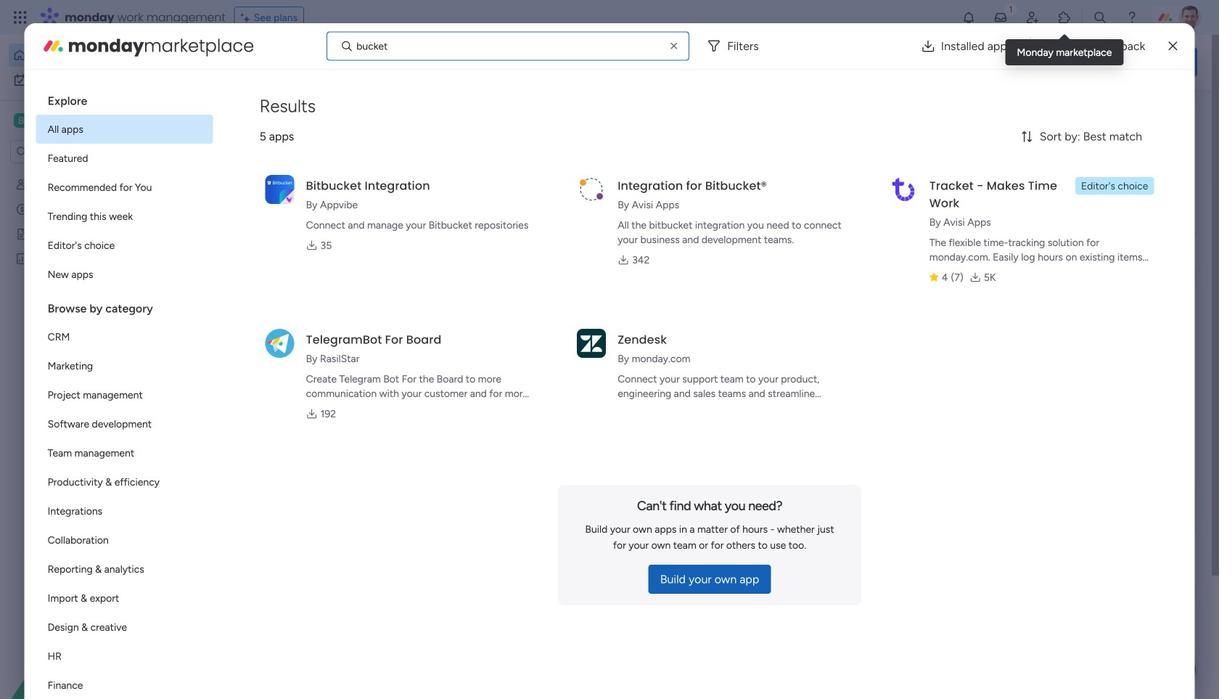 Task type: locate. For each thing, give the bounding box(es) containing it.
see plans image
[[241, 9, 254, 26]]

monday marketplace image
[[42, 34, 65, 58]]

lottie animation element
[[569, 35, 977, 90], [0, 552, 185, 699]]

1 vertical spatial heading
[[36, 289, 213, 322]]

dapulse x slim image
[[1169, 37, 1178, 55], [1176, 105, 1193, 123]]

1 vertical spatial lottie animation image
[[0, 552, 185, 699]]

help image
[[1125, 10, 1140, 25]]

notifications image
[[962, 10, 976, 25]]

list box
[[36, 81, 213, 699], [0, 169, 185, 467]]

0 vertical spatial heading
[[36, 81, 213, 115]]

workspace selection element
[[14, 112, 92, 129]]

app logo image
[[265, 175, 294, 204], [577, 175, 606, 204], [889, 175, 918, 204], [265, 329, 294, 358], [577, 329, 606, 358]]

contact sales element
[[980, 668, 1198, 699]]

option
[[9, 44, 176, 67], [9, 68, 176, 91], [36, 115, 213, 144], [36, 144, 213, 173], [0, 172, 185, 175], [36, 173, 213, 202], [36, 202, 213, 231], [36, 231, 213, 260], [36, 260, 213, 289], [36, 322, 213, 351], [36, 351, 213, 380], [36, 380, 213, 409], [36, 409, 213, 438], [36, 438, 213, 467], [36, 467, 213, 497], [36, 497, 213, 526], [36, 526, 213, 555], [36, 555, 213, 584], [36, 584, 213, 613], [36, 613, 213, 642], [36, 642, 213, 671], [36, 671, 213, 699]]

lottie animation image
[[569, 35, 977, 90], [0, 552, 185, 699]]

0 vertical spatial lottie animation element
[[569, 35, 977, 90]]

1 horizontal spatial lottie animation image
[[569, 35, 977, 90]]

1 image
[[1005, 1, 1018, 17]]

0 horizontal spatial lottie animation image
[[0, 552, 185, 699]]

monday marketplace image
[[1058, 10, 1072, 25]]

quick search results list box
[[224, 136, 945, 506]]

2 heading from the top
[[36, 289, 213, 322]]

heading
[[36, 81, 213, 115], [36, 289, 213, 322]]

workspace image
[[14, 113, 28, 128]]

public board image
[[15, 227, 29, 241]]

0 horizontal spatial lottie animation element
[[0, 552, 185, 699]]



Task type: vqa. For each thing, say whether or not it's contained in the screenshot.
the top Copied! icon
no



Task type: describe. For each thing, give the bounding box(es) containing it.
1 heading from the top
[[36, 81, 213, 115]]

help center element
[[980, 599, 1198, 657]]

v2 user feedback image
[[992, 54, 1003, 70]]

0 vertical spatial dapulse x slim image
[[1169, 37, 1178, 55]]

0 vertical spatial lottie animation image
[[569, 35, 977, 90]]

v2 bolt switch image
[[1105, 54, 1113, 70]]

1 horizontal spatial lottie animation element
[[569, 35, 977, 90]]

public dashboard image
[[15, 252, 29, 266]]

search everything image
[[1093, 10, 1108, 25]]

terry turtle image
[[1179, 6, 1202, 29]]

circle o image
[[1002, 173, 1011, 184]]

select product image
[[13, 10, 28, 25]]

Search in workspace field
[[30, 143, 121, 160]]

invite members image
[[1026, 10, 1040, 25]]

update feed image
[[994, 10, 1008, 25]]

getting started element
[[980, 529, 1198, 587]]

1 vertical spatial dapulse x slim image
[[1176, 105, 1193, 123]]

1 vertical spatial lottie animation element
[[0, 552, 185, 699]]



